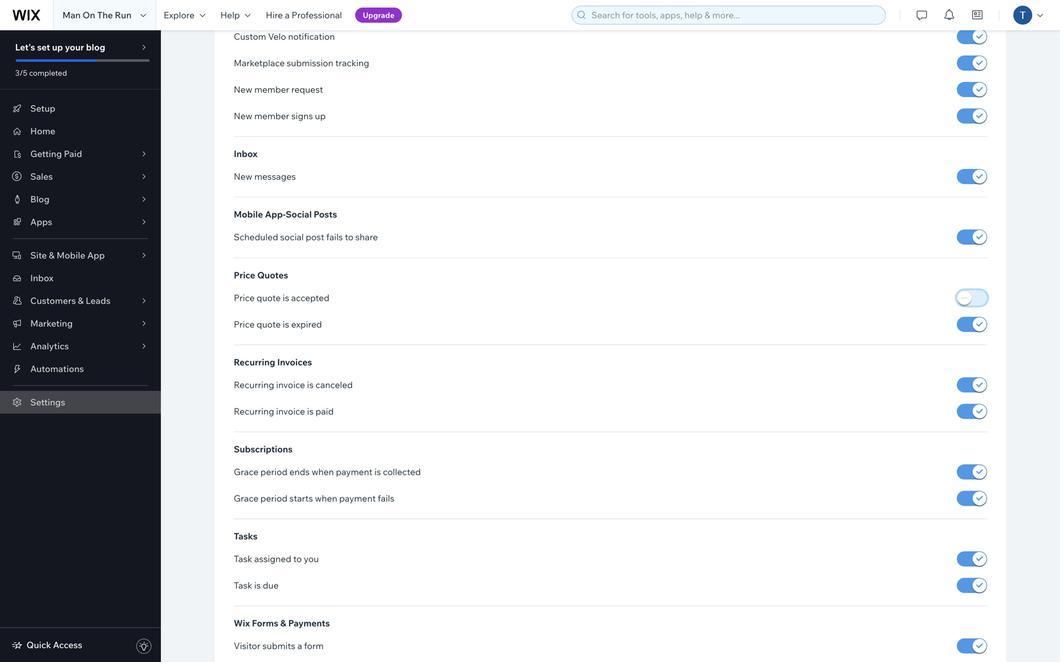 Task type: describe. For each thing, give the bounding box(es) containing it.
velo
[[268, 31, 286, 42]]

price quotes
[[234, 270, 288, 281]]

recurring invoice is paid
[[234, 406, 334, 417]]

site & mobile app button
[[0, 244, 161, 267]]

visitor submits a form
[[234, 641, 324, 652]]

period for ends
[[261, 467, 288, 478]]

1 horizontal spatial a
[[298, 641, 302, 652]]

signs
[[292, 110, 313, 122]]

expired
[[291, 319, 322, 330]]

setup
[[30, 103, 55, 114]]

price for price quotes
[[234, 270, 255, 281]]

analytics button
[[0, 335, 161, 358]]

settings
[[30, 397, 65, 408]]

when for ends
[[312, 467, 334, 478]]

submission
[[287, 57, 334, 69]]

wix forms & payments
[[234, 619, 330, 630]]

sales button
[[0, 165, 161, 188]]

starts
[[290, 493, 313, 504]]

is for canceled
[[307, 380, 314, 391]]

invoice for paid
[[276, 406, 305, 417]]

man
[[63, 9, 81, 21]]

recurring for recurring invoice is paid
[[234, 406, 274, 417]]

up inside sidebar element
[[52, 42, 63, 53]]

set
[[37, 42, 50, 53]]

let's
[[15, 42, 35, 53]]

app
[[87, 250, 105, 261]]

price for price quote is expired
[[234, 319, 255, 330]]

explore
[[164, 9, 195, 21]]

grace for grace period starts when payment fails
[[234, 493, 259, 504]]

0 horizontal spatial fails
[[326, 232, 343, 243]]

home
[[30, 126, 55, 137]]

1 horizontal spatial up
[[315, 110, 326, 122]]

is for expired
[[283, 319, 289, 330]]

customers
[[30, 296, 76, 307]]

payment for fails
[[339, 493, 376, 504]]

& for customers
[[78, 296, 84, 307]]

recurring invoice is canceled
[[234, 380, 353, 391]]

home link
[[0, 120, 161, 143]]

price quote is expired
[[234, 319, 322, 330]]

recurring invoices
[[234, 357, 312, 368]]

invoice for canceled
[[276, 380, 305, 391]]

automations
[[30, 364, 84, 375]]

3/5 completed
[[15, 68, 67, 78]]

getting
[[30, 148, 62, 159]]

getting paid
[[30, 148, 82, 159]]

new for new member request
[[234, 84, 253, 95]]

recurring for recurring invoices
[[234, 357, 275, 368]]

task assigned to you
[[234, 554, 319, 565]]

apps button
[[0, 211, 161, 234]]

quote for expired
[[257, 319, 281, 330]]

sidebar element
[[0, 30, 161, 663]]

notification
[[288, 31, 335, 42]]

is for paid
[[307, 406, 314, 417]]

man on the run
[[63, 9, 132, 21]]

wix
[[234, 619, 250, 630]]

messages
[[255, 171, 296, 182]]

share
[[356, 232, 378, 243]]

request
[[292, 84, 323, 95]]

leads
[[86, 296, 111, 307]]

setup link
[[0, 97, 161, 120]]

tracking
[[336, 57, 369, 69]]

0 vertical spatial mobile
[[234, 209, 263, 220]]

professional
[[292, 9, 342, 21]]

new messages
[[234, 171, 296, 182]]

form
[[304, 641, 324, 652]]

post
[[306, 232, 325, 243]]

marketplace submission tracking
[[234, 57, 369, 69]]

grace period ends when payment is collected
[[234, 467, 421, 478]]

let's set up your blog
[[15, 42, 105, 53]]

ends
[[290, 467, 310, 478]]

social
[[286, 209, 312, 220]]

submits
[[263, 641, 296, 652]]

blog
[[30, 194, 50, 205]]

2 vertical spatial &
[[281, 619, 286, 630]]

site & mobile app
[[30, 250, 105, 261]]

when for starts
[[315, 493, 337, 504]]

blog
[[86, 42, 105, 53]]

custom velo notification
[[234, 31, 335, 42]]

quick
[[27, 640, 51, 651]]

is for accepted
[[283, 293, 289, 304]]

accepted
[[291, 293, 330, 304]]

marketing
[[30, 318, 73, 329]]

on
[[83, 9, 95, 21]]

task for task assigned to you
[[234, 554, 252, 565]]

settings link
[[0, 391, 161, 414]]

scheduled social post fails to share
[[234, 232, 378, 243]]

task is due
[[234, 581, 279, 592]]

a inside 'link'
[[285, 9, 290, 21]]

quotes
[[257, 270, 288, 281]]

paid
[[316, 406, 334, 417]]

mobile app-social posts
[[234, 209, 337, 220]]



Task type: vqa. For each thing, say whether or not it's contained in the screenshot.
Show Menu
no



Task type: locate. For each thing, give the bounding box(es) containing it.
1 horizontal spatial fails
[[378, 493, 395, 504]]

1 new from the top
[[234, 84, 253, 95]]

is left due
[[254, 581, 261, 592]]

0 vertical spatial period
[[261, 467, 288, 478]]

& right the site
[[49, 250, 55, 261]]

hire a professional link
[[258, 0, 350, 30]]

0 vertical spatial when
[[312, 467, 334, 478]]

1 vertical spatial grace
[[234, 493, 259, 504]]

payment down the grace period ends when payment is collected in the bottom of the page
[[339, 493, 376, 504]]

2 new from the top
[[234, 110, 253, 122]]

0 vertical spatial grace
[[234, 467, 259, 478]]

& left leads
[[78, 296, 84, 307]]

is left canceled
[[307, 380, 314, 391]]

3 price from the top
[[234, 319, 255, 330]]

1 vertical spatial recurring
[[234, 380, 274, 391]]

period
[[261, 467, 288, 478], [261, 493, 288, 504]]

2 member from the top
[[255, 110, 290, 122]]

invoice down invoices
[[276, 380, 305, 391]]

getting paid button
[[0, 143, 161, 165]]

up
[[52, 42, 63, 53], [315, 110, 326, 122]]

custom
[[234, 31, 266, 42]]

& for site
[[49, 250, 55, 261]]

tasks
[[234, 531, 258, 542]]

assigned
[[254, 554, 292, 565]]

inbox down the site
[[30, 273, 53, 284]]

social
[[280, 232, 304, 243]]

1 task from the top
[[234, 554, 252, 565]]

2 vertical spatial price
[[234, 319, 255, 330]]

quick access
[[27, 640, 82, 651]]

member for signs
[[255, 110, 290, 122]]

1 vertical spatial period
[[261, 493, 288, 504]]

is left accepted
[[283, 293, 289, 304]]

quote down price quote is accepted
[[257, 319, 281, 330]]

1 vertical spatial up
[[315, 110, 326, 122]]

price for price quote is accepted
[[234, 293, 255, 304]]

1 price from the top
[[234, 270, 255, 281]]

up right signs
[[315, 110, 326, 122]]

1 horizontal spatial &
[[78, 296, 84, 307]]

when right ends
[[312, 467, 334, 478]]

0 vertical spatial inbox
[[234, 148, 258, 159]]

new left messages on the left top of page
[[234, 171, 253, 182]]

invoice down recurring invoice is canceled
[[276, 406, 305, 417]]

customers & leads button
[[0, 290, 161, 313]]

grace for grace period ends when payment is collected
[[234, 467, 259, 478]]

invoices
[[277, 357, 312, 368]]

fails down "collected"
[[378, 493, 395, 504]]

2 horizontal spatial &
[[281, 619, 286, 630]]

2 grace from the top
[[234, 493, 259, 504]]

1 grace from the top
[[234, 467, 259, 478]]

2 vertical spatial new
[[234, 171, 253, 182]]

marketplace
[[234, 57, 285, 69]]

you
[[304, 554, 319, 565]]

Search for tools, apps, help & more... field
[[588, 6, 882, 24]]

1 vertical spatial payment
[[339, 493, 376, 504]]

to left you
[[294, 554, 302, 565]]

1 horizontal spatial mobile
[[234, 209, 263, 220]]

1 vertical spatial inbox
[[30, 273, 53, 284]]

1 vertical spatial price
[[234, 293, 255, 304]]

hire
[[266, 9, 283, 21]]

0 vertical spatial recurring
[[234, 357, 275, 368]]

1 vertical spatial mobile
[[57, 250, 85, 261]]

help
[[221, 9, 240, 21]]

inbox inside sidebar element
[[30, 273, 53, 284]]

1 vertical spatial to
[[294, 554, 302, 565]]

1 quote from the top
[[257, 293, 281, 304]]

1 period from the top
[[261, 467, 288, 478]]

price left quotes
[[234, 270, 255, 281]]

period left starts
[[261, 493, 288, 504]]

is left "collected"
[[375, 467, 381, 478]]

0 vertical spatial a
[[285, 9, 290, 21]]

up right set
[[52, 42, 63, 53]]

2 task from the top
[[234, 581, 252, 592]]

0 vertical spatial fails
[[326, 232, 343, 243]]

quote down quotes
[[257, 293, 281, 304]]

1 member from the top
[[255, 84, 290, 95]]

0 vertical spatial quote
[[257, 293, 281, 304]]

price quote is accepted
[[234, 293, 330, 304]]

grace up tasks
[[234, 493, 259, 504]]

member down new member request
[[255, 110, 290, 122]]

recurring left invoices
[[234, 357, 275, 368]]

2 invoice from the top
[[276, 406, 305, 417]]

0 vertical spatial task
[[234, 554, 252, 565]]

canceled
[[316, 380, 353, 391]]

& right forms
[[281, 619, 286, 630]]

new for new member signs up
[[234, 110, 253, 122]]

fails right post
[[326, 232, 343, 243]]

invoice
[[276, 380, 305, 391], [276, 406, 305, 417]]

3 new from the top
[[234, 171, 253, 182]]

inbox
[[234, 148, 258, 159], [30, 273, 53, 284]]

0 horizontal spatial a
[[285, 9, 290, 21]]

1 invoice from the top
[[276, 380, 305, 391]]

task for task is due
[[234, 581, 252, 592]]

1 vertical spatial member
[[255, 110, 290, 122]]

2 quote from the top
[[257, 319, 281, 330]]

new down new member request
[[234, 110, 253, 122]]

quick access button
[[11, 640, 82, 652]]

grace down subscriptions
[[234, 467, 259, 478]]

marketing button
[[0, 313, 161, 335]]

due
[[263, 581, 279, 592]]

grace
[[234, 467, 259, 478], [234, 493, 259, 504]]

& inside dropdown button
[[78, 296, 84, 307]]

&
[[49, 250, 55, 261], [78, 296, 84, 307], [281, 619, 286, 630]]

payments
[[288, 619, 330, 630]]

inbox up 'new messages'
[[234, 148, 258, 159]]

scheduled
[[234, 232, 278, 243]]

3 recurring from the top
[[234, 406, 274, 417]]

automations link
[[0, 358, 161, 381]]

0 vertical spatial to
[[345, 232, 354, 243]]

2 recurring from the top
[[234, 380, 274, 391]]

1 vertical spatial a
[[298, 641, 302, 652]]

visitor
[[234, 641, 261, 652]]

0 vertical spatial invoice
[[276, 380, 305, 391]]

1 vertical spatial task
[[234, 581, 252, 592]]

1 horizontal spatial to
[[345, 232, 354, 243]]

quote for accepted
[[257, 293, 281, 304]]

blog button
[[0, 188, 161, 211]]

new for new messages
[[234, 171, 253, 182]]

when right starts
[[315, 493, 337, 504]]

upgrade
[[363, 10, 395, 20]]

0 horizontal spatial mobile
[[57, 250, 85, 261]]

inbox link
[[0, 267, 161, 290]]

quote
[[257, 293, 281, 304], [257, 319, 281, 330]]

recurring
[[234, 357, 275, 368], [234, 380, 274, 391], [234, 406, 274, 417]]

0 horizontal spatial up
[[52, 42, 63, 53]]

collected
[[383, 467, 421, 478]]

task left due
[[234, 581, 252, 592]]

grace period starts when payment fails
[[234, 493, 395, 504]]

2 vertical spatial recurring
[[234, 406, 274, 417]]

app-
[[265, 209, 286, 220]]

new down marketplace
[[234, 84, 253, 95]]

1 vertical spatial invoice
[[276, 406, 305, 417]]

price down price quote is accepted
[[234, 319, 255, 330]]

payment left "collected"
[[336, 467, 373, 478]]

your
[[65, 42, 84, 53]]

subscriptions
[[234, 444, 293, 455]]

a left form in the bottom left of the page
[[298, 641, 302, 652]]

mobile inside dropdown button
[[57, 250, 85, 261]]

price down price quotes
[[234, 293, 255, 304]]

0 horizontal spatial inbox
[[30, 273, 53, 284]]

1 horizontal spatial inbox
[[234, 148, 258, 159]]

1 vertical spatial quote
[[257, 319, 281, 330]]

is left paid at the left of the page
[[307, 406, 314, 417]]

is
[[283, 293, 289, 304], [283, 319, 289, 330], [307, 380, 314, 391], [307, 406, 314, 417], [375, 467, 381, 478], [254, 581, 261, 592]]

site
[[30, 250, 47, 261]]

0 vertical spatial up
[[52, 42, 63, 53]]

0 vertical spatial &
[[49, 250, 55, 261]]

recurring for recurring invoice is canceled
[[234, 380, 274, 391]]

a
[[285, 9, 290, 21], [298, 641, 302, 652]]

0 horizontal spatial to
[[294, 554, 302, 565]]

paid
[[64, 148, 82, 159]]

0 vertical spatial price
[[234, 270, 255, 281]]

period down subscriptions
[[261, 467, 288, 478]]

0 horizontal spatial &
[[49, 250, 55, 261]]

is left expired at the top of page
[[283, 319, 289, 330]]

0 vertical spatial member
[[255, 84, 290, 95]]

1 vertical spatial when
[[315, 493, 337, 504]]

member up new member signs up
[[255, 84, 290, 95]]

upgrade button
[[355, 8, 402, 23]]

1 vertical spatial fails
[[378, 493, 395, 504]]

& inside dropdown button
[[49, 250, 55, 261]]

period for starts
[[261, 493, 288, 504]]

mobile up inbox link
[[57, 250, 85, 261]]

posts
[[314, 209, 337, 220]]

0 vertical spatial new
[[234, 84, 253, 95]]

0 vertical spatial payment
[[336, 467, 373, 478]]

analytics
[[30, 341, 69, 352]]

2 period from the top
[[261, 493, 288, 504]]

1 recurring from the top
[[234, 357, 275, 368]]

2 price from the top
[[234, 293, 255, 304]]

a right "hire"
[[285, 9, 290, 21]]

run
[[115, 9, 132, 21]]

payment for is
[[336, 467, 373, 478]]

apps
[[30, 217, 52, 228]]

to left share
[[345, 232, 354, 243]]

mobile up scheduled
[[234, 209, 263, 220]]

recurring up subscriptions
[[234, 406, 274, 417]]

sales
[[30, 171, 53, 182]]

task down tasks
[[234, 554, 252, 565]]

forms
[[252, 619, 279, 630]]

recurring down recurring invoices at bottom left
[[234, 380, 274, 391]]

new member signs up
[[234, 110, 326, 122]]

completed
[[29, 68, 67, 78]]

member for request
[[255, 84, 290, 95]]

customers & leads
[[30, 296, 111, 307]]

3/5
[[15, 68, 27, 78]]

fails
[[326, 232, 343, 243], [378, 493, 395, 504]]

new member request
[[234, 84, 323, 95]]

1 vertical spatial new
[[234, 110, 253, 122]]

member
[[255, 84, 290, 95], [255, 110, 290, 122]]

1 vertical spatial &
[[78, 296, 84, 307]]

payment
[[336, 467, 373, 478], [339, 493, 376, 504]]



